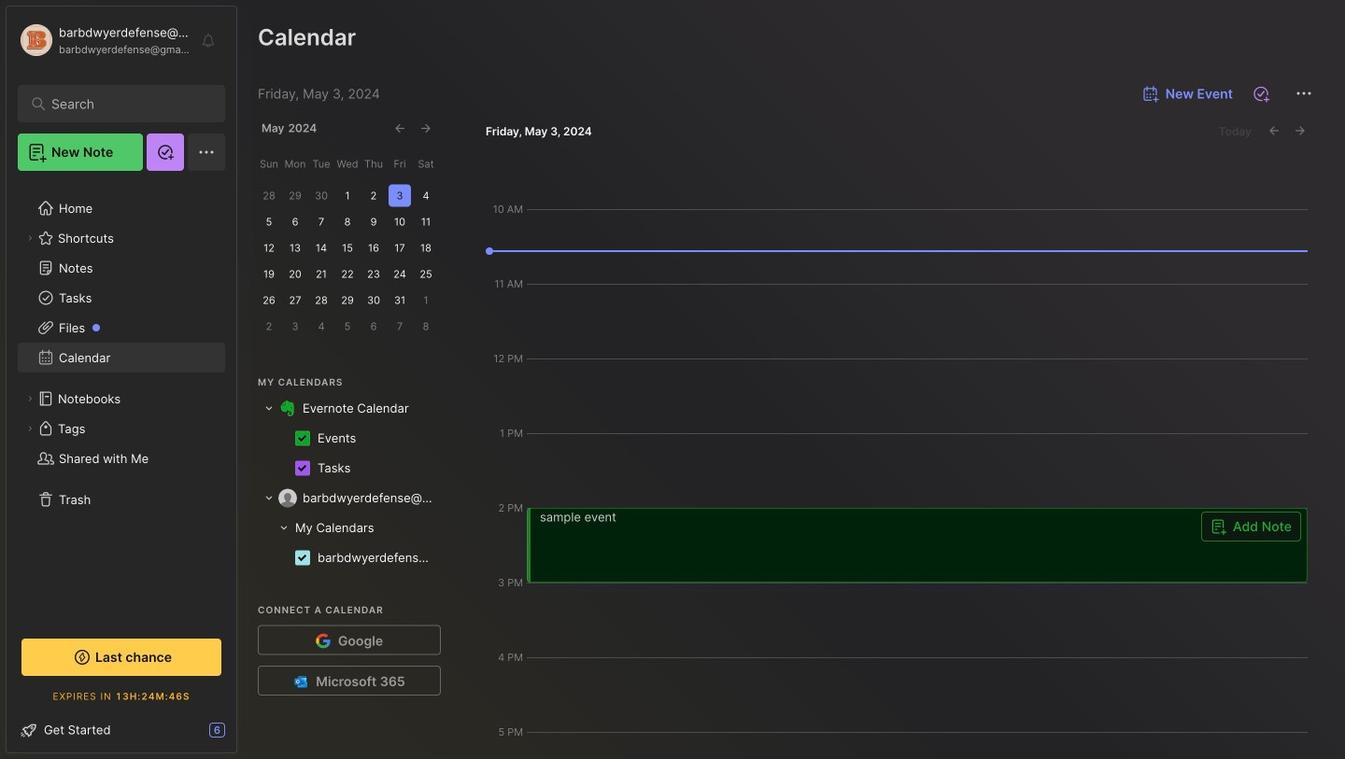 Task type: describe. For each thing, give the bounding box(es) containing it.
2 vertical spatial arrow image
[[278, 523, 290, 534]]

expand tags image
[[24, 423, 36, 434]]

cell up select561 checkbox
[[290, 519, 374, 538]]

Search text field
[[51, 95, 200, 113]]

1 grid from the top
[[258, 394, 437, 484]]

cell right select561 checkbox
[[318, 549, 437, 568]]

cell down select555 option
[[303, 489, 437, 508]]

2 row from the top
[[258, 424, 437, 454]]

expand notebooks image
[[24, 393, 36, 405]]

tree inside the main element
[[7, 182, 236, 619]]

cell right select554 option
[[318, 430, 364, 448]]

More actions field
[[1286, 75, 1323, 113]]

Help and Learning task checklist field
[[7, 716, 236, 746]]

2 grid from the top
[[258, 484, 437, 573]]

new task image
[[1252, 85, 1271, 103]]

2024 field
[[284, 121, 317, 136]]

3 row from the top
[[258, 454, 437, 484]]

Account field
[[18, 21, 191, 59]]

6 row from the top
[[258, 544, 437, 573]]

cell up select554 option
[[303, 400, 413, 418]]

sample event Event actions field
[[527, 508, 1308, 583]]



Task type: locate. For each thing, give the bounding box(es) containing it.
arrow image for 2nd grid from the bottom
[[263, 403, 275, 415]]

arrow image for first grid from the bottom
[[263, 493, 275, 504]]

main element
[[0, 0, 243, 760]]

5 row from the top
[[258, 514, 437, 544]]

row
[[258, 394, 437, 424], [258, 424, 437, 454], [258, 454, 437, 484], [258, 484, 437, 514], [258, 514, 437, 544], [258, 544, 437, 573]]

cell right select555 option
[[318, 459, 358, 478]]

none search field inside the main element
[[51, 93, 200, 115]]

None search field
[[51, 93, 200, 115]]

4 row from the top
[[258, 484, 437, 514]]

row group
[[258, 514, 437, 573]]

May field
[[258, 121, 284, 136]]

grid
[[258, 394, 437, 484], [258, 484, 437, 573]]

Select554 checkbox
[[295, 431, 310, 446]]

click to collapse image
[[236, 725, 250, 748]]

Select561 checkbox
[[295, 551, 310, 566]]

more actions image
[[1293, 82, 1316, 105]]

cell
[[303, 400, 413, 418], [318, 430, 364, 448], [318, 459, 358, 478], [303, 489, 437, 508], [290, 519, 374, 538], [318, 549, 437, 568]]

Select555 checkbox
[[295, 461, 310, 476]]

arrow image
[[263, 403, 275, 415], [263, 493, 275, 504], [278, 523, 290, 534]]

1 row from the top
[[258, 394, 437, 424]]

0 vertical spatial arrow image
[[263, 403, 275, 415]]

1 vertical spatial arrow image
[[263, 493, 275, 504]]

tree
[[7, 182, 236, 619]]



Task type: vqa. For each thing, say whether or not it's contained in the screenshot.
TRY
no



